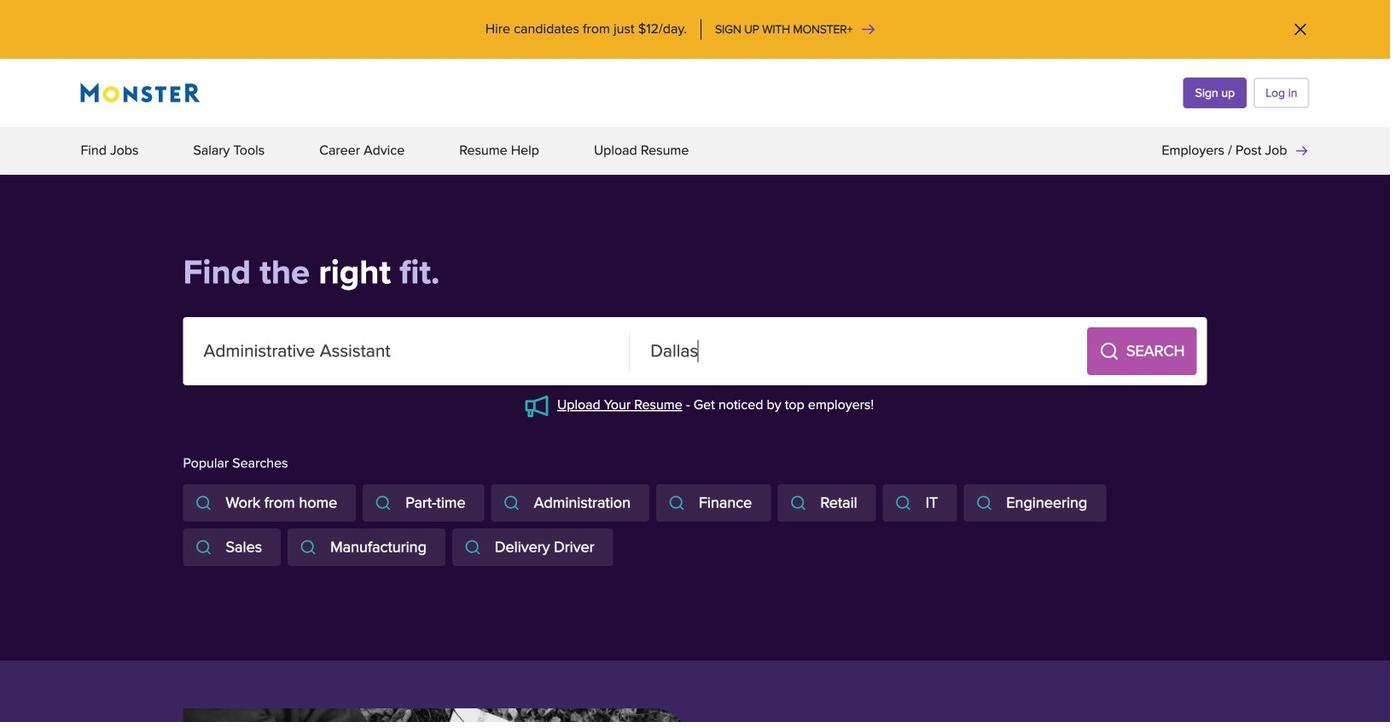 Task type: vqa. For each thing, say whether or not it's contained in the screenshot.
Enable reverse geolocation image
no



Task type: locate. For each thing, give the bounding box(es) containing it.
monster image
[[81, 83, 200, 103]]

Search jobs, keywords, companies search field
[[183, 317, 630, 386]]

Enter location or "remote" search field
[[630, 317, 1077, 386]]



